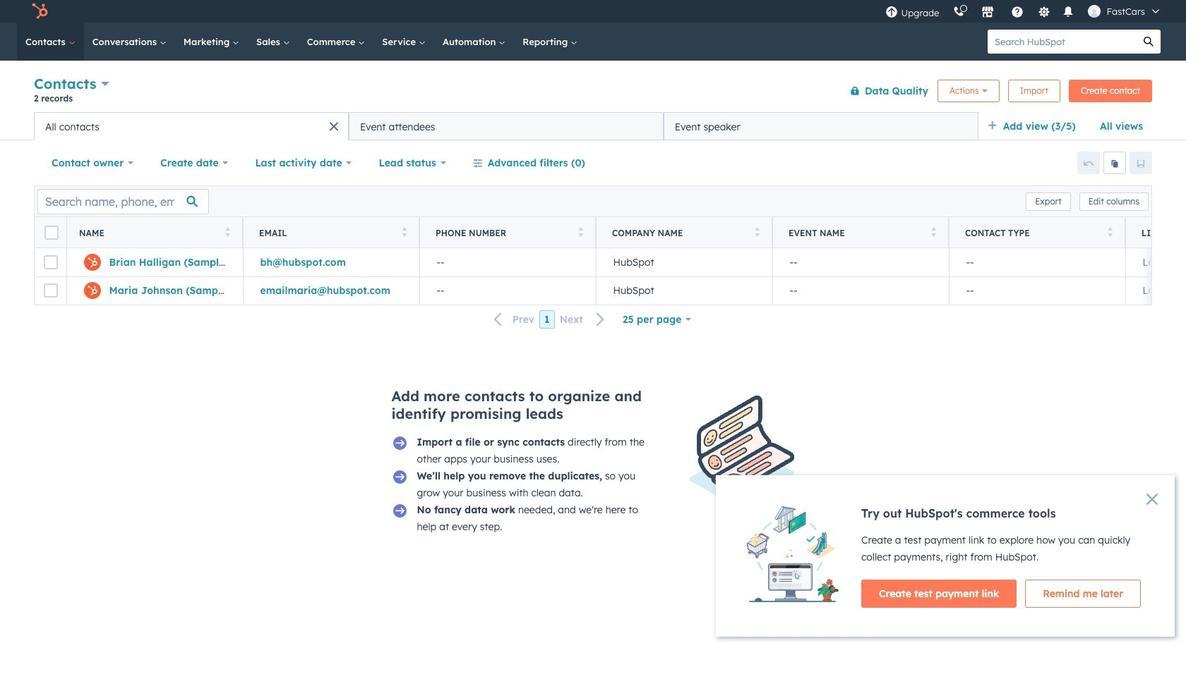 Task type: vqa. For each thing, say whether or not it's contained in the screenshot.
24 inside Yesterday The previous 24 hour day
no



Task type: describe. For each thing, give the bounding box(es) containing it.
press to sort. image for first press to sort. element from the right
[[1107, 227, 1113, 237]]

3 press to sort. element from the left
[[578, 227, 583, 239]]

marketplaces image
[[982, 6, 994, 19]]

Search name, phone, email addresses, or company search field
[[37, 189, 209, 214]]

2 press to sort. element from the left
[[401, 227, 407, 239]]

close image
[[1147, 494, 1158, 506]]

press to sort. image for 3rd press to sort. element from the left
[[578, 227, 583, 237]]

press to sort. image for 1st press to sort. element from the left
[[225, 227, 230, 237]]



Task type: locate. For each thing, give the bounding box(es) containing it.
press to sort. element
[[225, 227, 230, 239], [401, 227, 407, 239], [578, 227, 583, 239], [754, 227, 760, 239], [931, 227, 936, 239], [1107, 227, 1113, 239]]

pagination navigation
[[486, 311, 613, 329]]

2 press to sort. image from the left
[[401, 227, 407, 237]]

press to sort. image
[[754, 227, 760, 237], [931, 227, 936, 237]]

press to sort. image for second press to sort. element from left
[[401, 227, 407, 237]]

3 press to sort. image from the left
[[578, 227, 583, 237]]

1 press to sort. image from the left
[[225, 227, 230, 237]]

4 press to sort. element from the left
[[754, 227, 760, 239]]

Search HubSpot search field
[[988, 30, 1137, 54]]

1 press to sort. image from the left
[[754, 227, 760, 237]]

0 horizontal spatial press to sort. image
[[754, 227, 760, 237]]

press to sort. image
[[225, 227, 230, 237], [401, 227, 407, 237], [578, 227, 583, 237], [1107, 227, 1113, 237]]

menu
[[879, 0, 1169, 23]]

1 horizontal spatial press to sort. image
[[931, 227, 936, 237]]

christina overa image
[[1088, 5, 1101, 18]]

banner
[[34, 72, 1152, 112]]

5 press to sort. element from the left
[[931, 227, 936, 239]]

2 press to sort. image from the left
[[931, 227, 936, 237]]

6 press to sort. element from the left
[[1107, 227, 1113, 239]]

1 press to sort. element from the left
[[225, 227, 230, 239]]

4 press to sort. image from the left
[[1107, 227, 1113, 237]]



